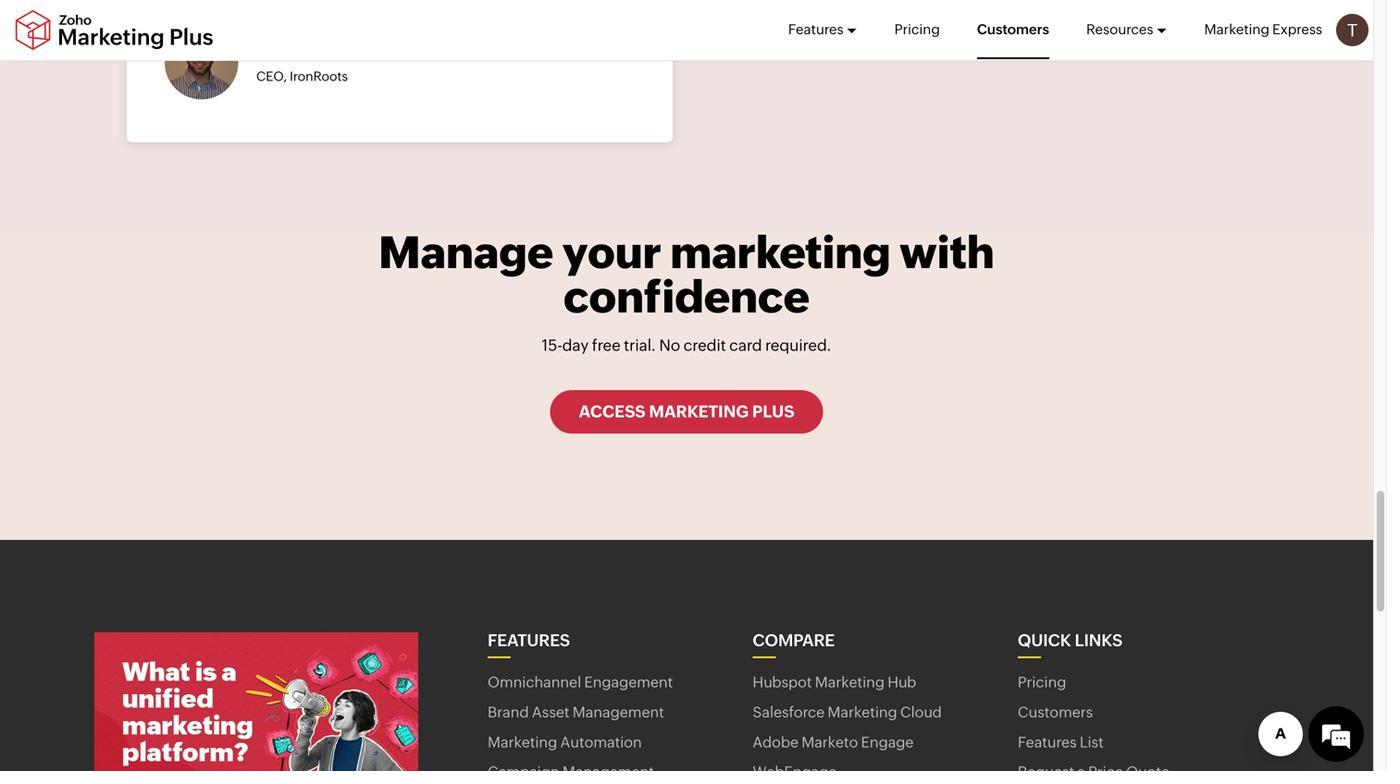 Task type: describe. For each thing, give the bounding box(es) containing it.
adobe marketo engage
[[753, 734, 914, 751]]

1 vertical spatial features
[[488, 632, 570, 651]]

zoho marketingplus logo image
[[14, 10, 215, 50]]

access marketing plus
[[579, 403, 795, 422]]

quick
[[1018, 632, 1071, 651]]

card
[[729, 336, 762, 354]]

express
[[1273, 21, 1323, 37]]

hubspot
[[753, 674, 812, 691]]

marketing left express
[[1205, 21, 1270, 37]]

credit
[[684, 336, 726, 354]]

adobe marketo engage link
[[753, 733, 914, 754]]

manage
[[379, 227, 554, 278]]

features for features list
[[1018, 734, 1077, 751]]

automation
[[560, 734, 642, 751]]

marketing for salesforce marketing cloud
[[828, 704, 897, 721]]

no
[[659, 336, 680, 354]]

day
[[562, 336, 589, 354]]

cloud
[[900, 704, 942, 721]]

salesforce marketing cloud link
[[753, 703, 942, 724]]

list
[[1080, 734, 1104, 751]]

required.
[[765, 336, 832, 354]]

15 -day free trial. no credit card required.
[[542, 336, 832, 354]]

brand
[[488, 704, 529, 721]]

1 horizontal spatial pricing
[[1018, 674, 1067, 691]]

features list
[[1018, 734, 1104, 751]]

marketing automation link
[[488, 733, 642, 754]]

saru saadeh ceo, ironroots
[[256, 41, 367, 84]]

marketo
[[802, 734, 858, 751]]

trial.
[[624, 336, 656, 354]]

terry turtle image
[[1337, 14, 1369, 46]]

your
[[562, 227, 662, 278]]

hub
[[888, 674, 917, 691]]

access marketing plus link
[[550, 391, 823, 434]]

engage
[[861, 734, 914, 751]]

compare
[[753, 632, 835, 651]]

confidence
[[564, 272, 810, 323]]

resources
[[1087, 21, 1154, 37]]

management
[[573, 704, 664, 721]]

hubspot marketing hub
[[753, 674, 917, 691]]

marketing for hubspot marketing hub
[[815, 674, 885, 691]]

omnichannel engagement
[[488, 674, 673, 691]]

manage your marketing with confidence
[[379, 227, 995, 323]]

quick links
[[1018, 632, 1123, 651]]

marketing for access marketing plus
[[649, 403, 749, 422]]



Task type: vqa. For each thing, say whether or not it's contained in the screenshot.
"MARKETO"
yes



Task type: locate. For each thing, give the bounding box(es) containing it.
ironroots
[[290, 69, 348, 84]]

features link
[[788, 0, 858, 59]]

-
[[558, 336, 562, 354]]

0 vertical spatial customers
[[977, 21, 1050, 37]]

marketing express
[[1205, 21, 1323, 37]]

pricing
[[895, 21, 940, 37], [1018, 674, 1067, 691]]

free
[[592, 336, 621, 354]]

features inside features list link
[[1018, 734, 1077, 751]]

adobe
[[753, 734, 799, 751]]

0 vertical spatial customers link
[[977, 0, 1050, 59]]

customers
[[977, 21, 1050, 37], [1018, 704, 1093, 721]]

marketing up the engage
[[828, 704, 897, 721]]

asset
[[532, 704, 570, 721]]

salesforce marketing cloud
[[753, 704, 942, 721]]

ceo,
[[256, 69, 287, 84]]

1 vertical spatial customers link
[[1018, 703, 1093, 724]]

salesforce
[[753, 704, 825, 721]]

omnichannel engagement link
[[488, 673, 673, 694]]

brand asset management link
[[488, 703, 664, 724]]

0 vertical spatial pricing link
[[895, 0, 940, 59]]

pricing link
[[895, 0, 940, 59], [1018, 673, 1067, 694]]

hubspot marketing hub link
[[753, 673, 917, 694]]

resources link
[[1087, 0, 1168, 59]]

saadeh
[[301, 41, 367, 62]]

marketing down 'brand'
[[488, 734, 557, 751]]

0 horizontal spatial pricing
[[895, 21, 940, 37]]

2 vertical spatial features
[[1018, 734, 1077, 751]]

features for features link
[[788, 21, 844, 37]]

1 vertical spatial customers
[[1018, 704, 1093, 721]]

omnichannel
[[488, 674, 581, 691]]

marketing
[[670, 227, 891, 278]]

access
[[579, 403, 646, 422]]

marketing
[[1205, 21, 1270, 37], [649, 403, 749, 422], [815, 674, 885, 691], [828, 704, 897, 721], [488, 734, 557, 751]]

marketing up "salesforce marketing cloud"
[[815, 674, 885, 691]]

links
[[1075, 632, 1123, 651]]

1 horizontal spatial pricing link
[[1018, 673, 1067, 694]]

engagement
[[584, 674, 673, 691]]

saru
[[256, 41, 297, 62]]

0 horizontal spatial features
[[488, 632, 570, 651]]

what is a unified marketing platform image
[[94, 633, 418, 772]]

features inside features link
[[788, 21, 844, 37]]

1 horizontal spatial features
[[788, 21, 844, 37]]

marketing express link
[[1205, 0, 1323, 59]]

marketing down credit
[[649, 403, 749, 422]]

features list link
[[1018, 733, 1104, 754]]

0 horizontal spatial pricing link
[[895, 0, 940, 59]]

features
[[788, 21, 844, 37], [488, 632, 570, 651], [1018, 734, 1077, 751]]

plus
[[752, 403, 795, 422]]

1 vertical spatial pricing link
[[1018, 673, 1067, 694]]

15
[[542, 336, 558, 354]]

with
[[900, 227, 995, 278]]

0 vertical spatial pricing
[[895, 21, 940, 37]]

0 vertical spatial features
[[788, 21, 844, 37]]

1 vertical spatial pricing
[[1018, 674, 1067, 691]]

2 horizontal spatial features
[[1018, 734, 1077, 751]]

customers link
[[977, 0, 1050, 59], [1018, 703, 1093, 724]]

brand asset management
[[488, 704, 664, 721]]

marketing automation
[[488, 734, 642, 751]]



